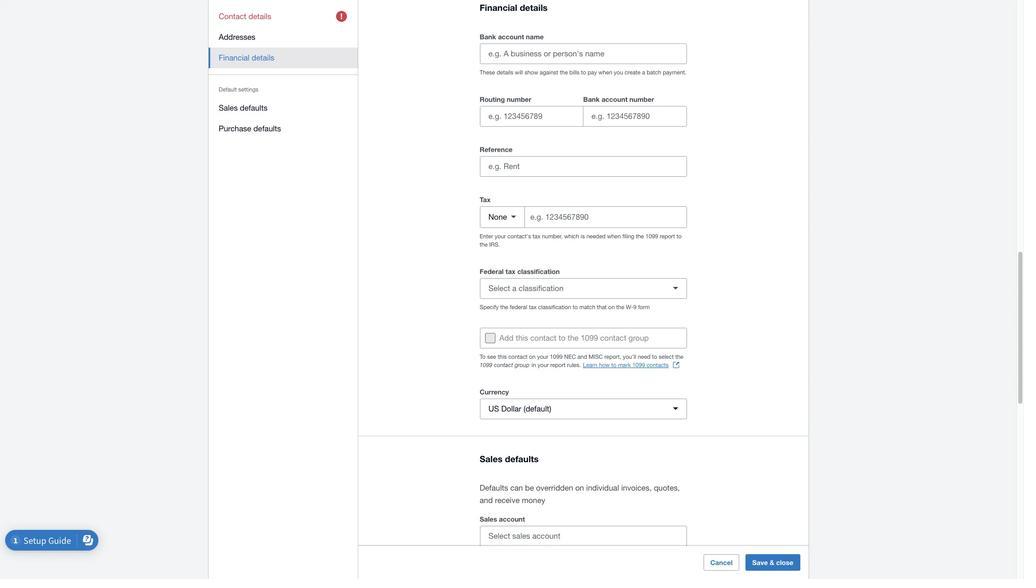 Task type: describe. For each thing, give the bounding box(es) containing it.
which
[[564, 233, 579, 240]]

the inside to see this contact on your 1099 nec and misc report, you'll need to select the 1099 contact group in your report rules. learn how to mark 1099 contacts
[[675, 354, 683, 360]]

contact down add
[[508, 354, 528, 360]]

w-
[[626, 304, 633, 311]]

1 horizontal spatial this
[[516, 334, 528, 343]]

create
[[625, 69, 641, 75]]

bank account name
[[480, 32, 544, 41]]

federal tax classification
[[480, 268, 560, 276]]

contact's
[[507, 233, 531, 240]]

that
[[597, 304, 607, 311]]

0 vertical spatial when
[[599, 69, 612, 75]]

classification for federal tax classification
[[517, 268, 560, 276]]

can
[[510, 484, 523, 493]]

none
[[489, 213, 507, 222]]

1 vertical spatial your
[[537, 354, 548, 360]]

select a classification button
[[480, 278, 687, 299]]

tax
[[480, 196, 491, 204]]

currency
[[480, 388, 509, 396]]

reference
[[480, 145, 513, 154]]

and for misc
[[578, 354, 587, 360]]

you'll
[[623, 354, 636, 360]]

9
[[633, 304, 637, 311]]

federal
[[510, 304, 527, 311]]

contact
[[219, 12, 246, 21]]

classification for select a classification
[[519, 284, 564, 293]]

1099 down the need
[[632, 362, 645, 369]]

1099 left nec
[[550, 354, 563, 360]]

Bank account name field
[[480, 44, 686, 64]]

1 horizontal spatial financial details
[[480, 2, 548, 13]]

menu containing contact details
[[208, 0, 358, 146]]

rules.
[[567, 362, 581, 369]]

1 horizontal spatial sales defaults
[[480, 454, 539, 465]]

2 vertical spatial account
[[499, 516, 525, 524]]

1 horizontal spatial a
[[642, 69, 645, 75]]

account for number
[[602, 95, 628, 103]]

save & close
[[752, 559, 794, 568]]

contact up report,
[[600, 334, 626, 343]]

cancel button
[[704, 555, 739, 572]]

the left w-
[[616, 304, 624, 311]]

2 vertical spatial classification
[[538, 304, 571, 311]]

2 vertical spatial sales
[[480, 516, 497, 524]]

batch
[[647, 69, 661, 75]]

financial details link
[[208, 48, 358, 68]]

form
[[638, 304, 650, 311]]

addresses link
[[208, 27, 358, 48]]

misc
[[589, 354, 603, 360]]

sales defaults inside menu
[[219, 104, 268, 112]]

invoices,
[[621, 484, 652, 493]]

filing
[[622, 233, 634, 240]]

number,
[[542, 233, 563, 240]]

the right 'filing'
[[636, 233, 644, 240]]

bank for bank account number
[[583, 95, 600, 103]]

Bank account number field
[[583, 106, 686, 126]]

Reference field
[[480, 157, 686, 176]]

1 horizontal spatial group
[[629, 334, 649, 343]]

on for money
[[575, 484, 584, 493]]

1099 down "to"
[[480, 362, 492, 369]]

save & close button
[[746, 555, 800, 572]]

account for name
[[498, 32, 524, 41]]

routing
[[480, 95, 505, 103]]

report,
[[605, 354, 621, 360]]

the left federal
[[500, 304, 508, 311]]

a inside "select a classification" popup button
[[512, 284, 517, 293]]

learn how to mark 1099 contacts link
[[583, 361, 679, 370]]

select
[[489, 284, 510, 293]]

need
[[638, 354, 651, 360]]

1099 up misc
[[581, 334, 598, 343]]

&
[[770, 559, 774, 568]]

enter
[[480, 233, 493, 240]]

purchase defaults
[[219, 124, 281, 133]]

financial details inside menu
[[219, 53, 274, 62]]

none button
[[480, 207, 525, 228]]

payment.
[[663, 69, 687, 75]]

financial inside financial details link
[[219, 53, 250, 62]]

in
[[532, 362, 536, 369]]

group containing routing number
[[480, 93, 687, 127]]

0 vertical spatial financial
[[480, 2, 517, 13]]

purchase
[[219, 124, 251, 133]]

contact up in
[[530, 334, 557, 343]]

defaults for sales defaults link
[[240, 104, 268, 112]]

is
[[581, 233, 585, 240]]

close
[[776, 559, 794, 568]]

the left bills
[[560, 69, 568, 75]]

the down enter
[[480, 242, 488, 248]]

select
[[659, 354, 674, 360]]

invoice due date group
[[480, 577, 532, 580]]

purchase defaults link
[[208, 119, 358, 139]]



Task type: locate. For each thing, give the bounding box(es) containing it.
0 vertical spatial bank
[[480, 32, 496, 41]]

and inside to see this contact on your 1099 nec and misc report, you'll need to select the 1099 contact group in your report rules. learn how to mark 1099 contacts
[[578, 354, 587, 360]]

account up bank account number field
[[602, 95, 628, 103]]

bank
[[480, 32, 496, 41], [583, 95, 600, 103]]

bank down pay
[[583, 95, 600, 103]]

defaults
[[480, 484, 508, 493]]

your inside the enter your contact's tax number, which is needed when filing the 1099 report to the irs.
[[495, 233, 506, 240]]

number
[[507, 95, 531, 103], [630, 95, 654, 103]]

nec
[[564, 354, 576, 360]]

2 vertical spatial on
[[575, 484, 584, 493]]

0 horizontal spatial on
[[529, 354, 536, 360]]

irs.
[[489, 242, 500, 248]]

0 horizontal spatial sales defaults
[[219, 104, 268, 112]]

0 vertical spatial sales
[[219, 104, 238, 112]]

report inside to see this contact on your 1099 nec and misc report, you'll need to select the 1099 contact group in your report rules. learn how to mark 1099 contacts
[[550, 362, 566, 369]]

the up nec
[[568, 334, 579, 343]]

how
[[599, 362, 610, 369]]

and
[[578, 354, 587, 360], [480, 497, 493, 505]]

specify the federal tax classification to match that on the w-9 form
[[480, 304, 650, 311]]

report down nec
[[550, 362, 566, 369]]

group inside to see this contact on your 1099 nec and misc report, you'll need to select the 1099 contact group in your report rules. learn how to mark 1099 contacts
[[515, 362, 530, 369]]

defaults
[[240, 104, 268, 112], [253, 124, 281, 133], [505, 454, 539, 465]]

0 vertical spatial financial details
[[480, 2, 548, 13]]

financial up bank account name
[[480, 2, 517, 13]]

details left will
[[497, 69, 513, 75]]

bank up 'these'
[[480, 32, 496, 41]]

1 vertical spatial defaults
[[253, 124, 281, 133]]

1 vertical spatial report
[[550, 362, 566, 369]]

0 vertical spatial group
[[629, 334, 649, 343]]

1 vertical spatial a
[[512, 284, 517, 293]]

to
[[480, 354, 486, 360]]

to
[[581, 69, 586, 75], [677, 233, 682, 240], [573, 304, 578, 311], [559, 334, 566, 343], [652, 354, 657, 360], [611, 362, 617, 369]]

1 horizontal spatial financial
[[480, 2, 517, 13]]

money
[[522, 497, 545, 505]]

0 horizontal spatial financial details
[[219, 53, 274, 62]]

group
[[480, 93, 687, 127]]

number up "routing number" field on the top
[[507, 95, 531, 103]]

your right in
[[538, 362, 549, 369]]

on up in
[[529, 354, 536, 360]]

these details will show against the bills to pay when you create a batch payment.
[[480, 69, 687, 75]]

when inside the enter your contact's tax number, which is needed when filing the 1099 report to the irs.
[[607, 233, 621, 240]]

account left name
[[498, 32, 524, 41]]

learn
[[583, 362, 598, 369]]

(default)
[[524, 405, 551, 414]]

1 vertical spatial when
[[607, 233, 621, 240]]

2 horizontal spatial on
[[608, 304, 615, 311]]

0 vertical spatial this
[[516, 334, 528, 343]]

2 vertical spatial tax
[[529, 304, 537, 311]]

1 horizontal spatial and
[[578, 354, 587, 360]]

on for report,
[[529, 354, 536, 360]]

classification down federal tax classification
[[519, 284, 564, 293]]

name
[[526, 32, 544, 41]]

report
[[660, 233, 675, 240], [550, 362, 566, 369]]

tax
[[533, 233, 541, 240], [506, 268, 516, 276], [529, 304, 537, 311]]

sales defaults up can
[[480, 454, 539, 465]]

financial details
[[480, 2, 548, 13], [219, 53, 274, 62]]

on right that
[[608, 304, 615, 311]]

the
[[560, 69, 568, 75], [636, 233, 644, 240], [480, 242, 488, 248], [500, 304, 508, 311], [616, 304, 624, 311], [568, 334, 579, 343], [675, 354, 683, 360]]

1 vertical spatial on
[[529, 354, 536, 360]]

sales account
[[480, 516, 525, 524]]

0 vertical spatial sales defaults
[[219, 104, 268, 112]]

details inside 'link'
[[249, 12, 271, 21]]

menu
[[208, 0, 358, 146]]

needed
[[587, 233, 606, 240]]

on inside to see this contact on your 1099 nec and misc report, you'll need to select the 1099 contact group in your report rules. learn how to mark 1099 contacts
[[529, 354, 536, 360]]

add
[[499, 334, 514, 343]]

0 horizontal spatial this
[[498, 354, 507, 360]]

tax for tax
[[533, 233, 541, 240]]

1 vertical spatial bank
[[583, 95, 600, 103]]

0 vertical spatial account
[[498, 32, 524, 41]]

a left batch at right
[[642, 69, 645, 75]]

on
[[608, 304, 615, 311], [529, 354, 536, 360], [575, 484, 584, 493]]

classification up select a classification
[[517, 268, 560, 276]]

your up irs.
[[495, 233, 506, 240]]

on left individual
[[575, 484, 584, 493]]

sales defaults link
[[208, 98, 358, 119]]

when left you
[[599, 69, 612, 75]]

1 vertical spatial this
[[498, 354, 507, 360]]

cancel
[[710, 559, 733, 568]]

0 vertical spatial and
[[578, 354, 587, 360]]

number up bank account number field
[[630, 95, 654, 103]]

to right 'filing'
[[677, 233, 682, 240]]

details up name
[[520, 2, 548, 13]]

sales defaults
[[219, 104, 268, 112], [480, 454, 539, 465]]

sales down the receive at the bottom
[[480, 516, 497, 524]]

to inside the enter your contact's tax number, which is needed when filing the 1099 report to the irs.
[[677, 233, 682, 240]]

contacts
[[647, 362, 669, 369]]

reference group
[[480, 143, 687, 177]]

routing number
[[480, 95, 531, 103]]

0 horizontal spatial and
[[480, 497, 493, 505]]

1099 inside the enter your contact's tax number, which is needed when filing the 1099 report to the irs.
[[646, 233, 658, 240]]

and for receive
[[480, 497, 493, 505]]

see
[[487, 354, 496, 360]]

0 vertical spatial tax
[[533, 233, 541, 240]]

to up "contacts"
[[652, 354, 657, 360]]

1 number from the left
[[507, 95, 531, 103]]

show
[[525, 69, 538, 75]]

contact details
[[219, 12, 271, 21]]

group
[[629, 334, 649, 343], [515, 362, 530, 369]]

1 horizontal spatial on
[[575, 484, 584, 493]]

and up learn
[[578, 354, 587, 360]]

0 horizontal spatial group
[[515, 362, 530, 369]]

Sales account field
[[480, 527, 686, 547]]

0 vertical spatial your
[[495, 233, 506, 240]]

report inside the enter your contact's tax number, which is needed when filing the 1099 report to the irs.
[[660, 233, 675, 240]]

overridden
[[536, 484, 573, 493]]

on inside defaults can be overridden on individual invoices, quotes, and receive money
[[575, 484, 584, 493]]

to left match
[[573, 304, 578, 311]]

when left 'filing'
[[607, 233, 621, 240]]

sales inside sales defaults link
[[219, 104, 238, 112]]

quotes,
[[654, 484, 680, 493]]

bank for bank account name
[[480, 32, 496, 41]]

defaults for purchase defaults link
[[253, 124, 281, 133]]

default settings
[[219, 86, 258, 93]]

0 vertical spatial classification
[[517, 268, 560, 276]]

to down report,
[[611, 362, 617, 369]]

1 vertical spatial financial
[[219, 53, 250, 62]]

you
[[614, 69, 623, 75]]

1 horizontal spatial bank
[[583, 95, 600, 103]]

addresses
[[219, 33, 255, 41]]

this
[[516, 334, 528, 343], [498, 354, 507, 360]]

bills
[[570, 69, 580, 75]]

us
[[489, 405, 499, 414]]

receive
[[495, 497, 520, 505]]

us dollar (default)
[[489, 405, 551, 414]]

against
[[540, 69, 558, 75]]

the right select
[[675, 354, 683, 360]]

defaults down sales defaults link
[[253, 124, 281, 133]]

details down addresses link
[[252, 53, 274, 62]]

a right select
[[512, 284, 517, 293]]

1 vertical spatial financial details
[[219, 53, 274, 62]]

individual
[[586, 484, 619, 493]]

this inside to see this contact on your 1099 nec and misc report, you'll need to select the 1099 contact group in your report rules. learn how to mark 1099 contacts
[[498, 354, 507, 360]]

enter your contact's tax number, which is needed when filing the 1099 report to the irs.
[[480, 233, 682, 248]]

select a classification
[[489, 284, 564, 293]]

sales defaults down the default settings
[[219, 104, 268, 112]]

a
[[642, 69, 645, 75], [512, 284, 517, 293]]

be
[[525, 484, 534, 493]]

your
[[495, 233, 506, 240], [537, 354, 548, 360], [538, 362, 549, 369]]

contact details link
[[208, 6, 358, 27]]

classification inside popup button
[[519, 284, 564, 293]]

financial down addresses
[[219, 53, 250, 62]]

to see this contact on your 1099 nec and misc report, you'll need to select the 1099 contact group in your report rules. learn how to mark 1099 contacts
[[480, 354, 683, 369]]

to up nec
[[559, 334, 566, 343]]

pay
[[588, 69, 597, 75]]

account down the receive at the bottom
[[499, 516, 525, 524]]

tax for federal tax classification
[[529, 304, 537, 311]]

financial details down addresses
[[219, 53, 274, 62]]

sales up the defaults
[[480, 454, 503, 465]]

defaults up can
[[505, 454, 539, 465]]

sales down default
[[219, 104, 238, 112]]

this right add
[[516, 334, 528, 343]]

0 horizontal spatial report
[[550, 362, 566, 369]]

defaults down settings
[[240, 104, 268, 112]]

0 horizontal spatial number
[[507, 95, 531, 103]]

1 vertical spatial tax
[[506, 268, 516, 276]]

defaults can be overridden on individual invoices, quotes, and receive money
[[480, 484, 680, 505]]

when
[[599, 69, 612, 75], [607, 233, 621, 240]]

1 vertical spatial sales
[[480, 454, 503, 465]]

1 vertical spatial classification
[[519, 284, 564, 293]]

and inside defaults can be overridden on individual invoices, quotes, and receive money
[[480, 497, 493, 505]]

save
[[752, 559, 768, 568]]

these
[[480, 69, 495, 75]]

1 horizontal spatial report
[[660, 233, 675, 240]]

0 vertical spatial defaults
[[240, 104, 268, 112]]

details right contact
[[249, 12, 271, 21]]

0 horizontal spatial financial
[[219, 53, 250, 62]]

2 number from the left
[[630, 95, 654, 103]]

1 vertical spatial sales defaults
[[480, 454, 539, 465]]

1 horizontal spatial number
[[630, 95, 654, 103]]

0 vertical spatial on
[[608, 304, 615, 311]]

classification left match
[[538, 304, 571, 311]]

0 vertical spatial a
[[642, 69, 645, 75]]

2 vertical spatial defaults
[[505, 454, 539, 465]]

1099
[[646, 233, 658, 240], [581, 334, 598, 343], [550, 354, 563, 360], [480, 362, 492, 369], [632, 362, 645, 369]]

mark
[[618, 362, 631, 369]]

1 vertical spatial group
[[515, 362, 530, 369]]

this right see
[[498, 354, 507, 360]]

2 vertical spatial your
[[538, 362, 549, 369]]

financial details up bank account name
[[480, 2, 548, 13]]

0 horizontal spatial a
[[512, 284, 517, 293]]

bank account number
[[583, 95, 654, 103]]

to left pay
[[581, 69, 586, 75]]

default
[[219, 86, 237, 93]]

tax right "federal"
[[506, 268, 516, 276]]

and down the defaults
[[480, 497, 493, 505]]

dollar
[[501, 405, 521, 414]]

settings
[[238, 86, 258, 93]]

tax inside the enter your contact's tax number, which is needed when filing the 1099 report to the irs.
[[533, 233, 541, 240]]

1 vertical spatial account
[[602, 95, 628, 103]]

account
[[498, 32, 524, 41], [602, 95, 628, 103], [499, 516, 525, 524]]

match
[[579, 304, 595, 311]]

specify
[[480, 304, 499, 311]]

your left nec
[[537, 354, 548, 360]]

group up the need
[[629, 334, 649, 343]]

sales
[[219, 104, 238, 112], [480, 454, 503, 465], [480, 516, 497, 524]]

1099 right 'filing'
[[646, 233, 658, 240]]

will
[[515, 69, 523, 75]]

1 vertical spatial and
[[480, 497, 493, 505]]

tax right federal
[[529, 304, 537, 311]]

add this contact to the 1099 contact group
[[499, 334, 649, 343]]

0 vertical spatial report
[[660, 233, 675, 240]]

tax left number,
[[533, 233, 541, 240]]

Tax text field
[[529, 207, 686, 227]]

0 horizontal spatial bank
[[480, 32, 496, 41]]

federal
[[480, 268, 504, 276]]

report right 'filing'
[[660, 233, 675, 240]]

group left in
[[515, 362, 530, 369]]

contact
[[530, 334, 557, 343], [600, 334, 626, 343], [508, 354, 528, 360], [494, 362, 513, 369]]

Routing number field
[[480, 106, 583, 126]]

contact down see
[[494, 362, 513, 369]]



Task type: vqa. For each thing, say whether or not it's contained in the screenshot.
dialog
no



